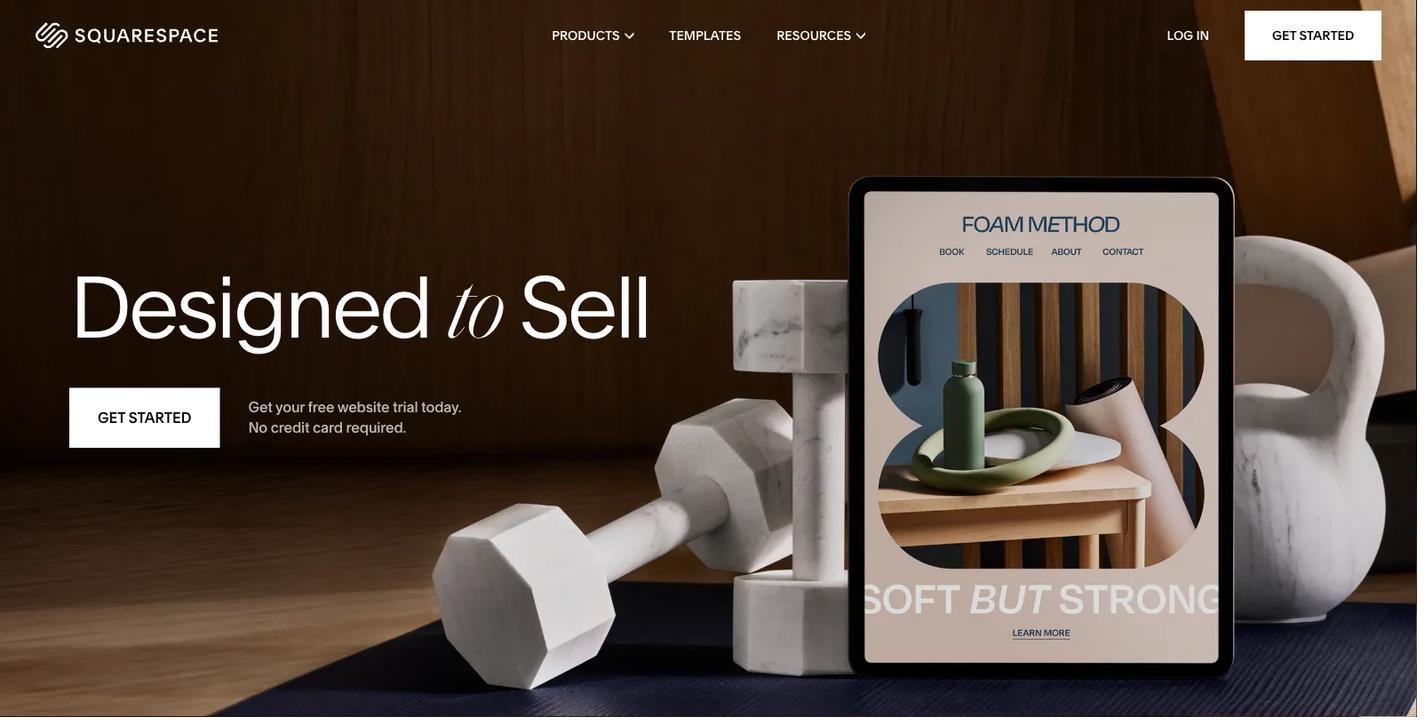 Task type: describe. For each thing, give the bounding box(es) containing it.
credit
[[271, 419, 310, 436]]

in
[[1196, 28, 1209, 43]]

products button
[[552, 0, 634, 71]]

templates link
[[669, 0, 741, 71]]

0 vertical spatial started
[[1299, 28, 1354, 43]]

log             in link
[[1167, 28, 1209, 43]]

sell
[[519, 255, 650, 360]]

designed to sell
[[69, 255, 650, 360]]

log
[[1167, 28, 1193, 43]]

to
[[448, 274, 501, 359]]

1 vertical spatial get started link
[[69, 388, 220, 448]]

your
[[275, 399, 305, 416]]

designed
[[69, 255, 430, 360]]

resources button
[[777, 0, 865, 71]]

1 horizontal spatial get started link
[[1245, 11, 1382, 60]]

0 horizontal spatial get
[[98, 409, 125, 426]]

squarespace logo link
[[36, 22, 305, 49]]



Task type: vqa. For each thing, say whether or not it's contained in the screenshot.
Experts associated with Browse
no



Task type: locate. For each thing, give the bounding box(es) containing it.
0 vertical spatial get started link
[[1245, 11, 1382, 60]]

1 vertical spatial get started
[[98, 409, 191, 426]]

resources
[[777, 28, 851, 43]]

0 horizontal spatial started
[[129, 409, 191, 426]]

0 horizontal spatial get started link
[[69, 388, 220, 448]]

get your free website trial today. no credit card required.
[[248, 399, 461, 436]]

1 vertical spatial started
[[129, 409, 191, 426]]

get
[[1272, 28, 1296, 43], [248, 399, 272, 416], [98, 409, 125, 426]]

card
[[313, 419, 343, 436]]

website
[[337, 399, 390, 416]]

no
[[248, 419, 268, 436]]

trial
[[393, 399, 418, 416]]

2 horizontal spatial get
[[1272, 28, 1296, 43]]

squarespace logo image
[[36, 22, 218, 49]]

started
[[1299, 28, 1354, 43], [129, 409, 191, 426]]

today.
[[421, 399, 461, 416]]

required.
[[346, 419, 406, 436]]

log             in
[[1167, 28, 1209, 43]]

get started link
[[1245, 11, 1382, 60], [69, 388, 220, 448]]

products
[[552, 28, 620, 43]]

0 horizontal spatial get started
[[98, 409, 191, 426]]

1 horizontal spatial started
[[1299, 28, 1354, 43]]

1 horizontal spatial get
[[248, 399, 272, 416]]

1 horizontal spatial get started
[[1272, 28, 1354, 43]]

get inside get your free website trial today. no credit card required.
[[248, 399, 272, 416]]

free
[[308, 399, 334, 416]]

templates
[[669, 28, 741, 43]]

get started
[[1272, 28, 1354, 43], [98, 409, 191, 426]]

0 vertical spatial get started
[[1272, 28, 1354, 43]]



